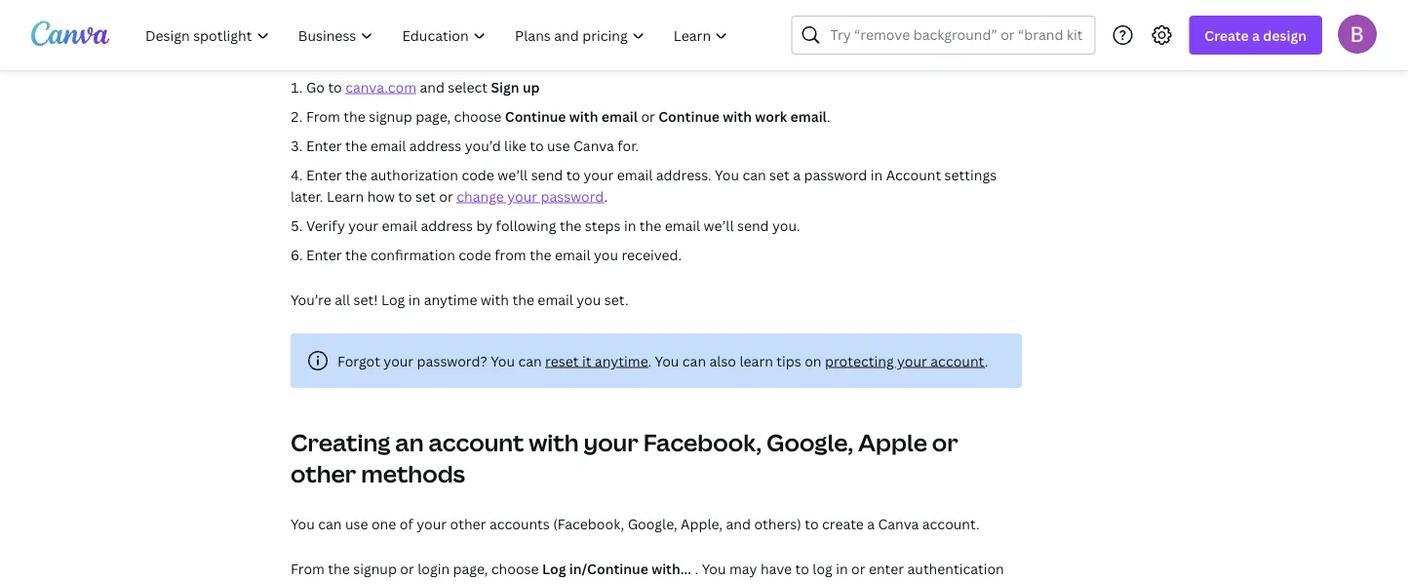 Task type: vqa. For each thing, say whether or not it's contained in the screenshot.
'side panel' tab list
no



Task type: describe. For each thing, give the bounding box(es) containing it.
. you may have to log in or enter authentication
[[291, 559, 1004, 580]]

1 vertical spatial choose
[[491, 559, 539, 578]]

verify your email address by following the steps in the email we'll send you.
[[306, 216, 800, 235]]

all
[[335, 290, 350, 309]]

authorization
[[370, 165, 458, 184]]

email right work at the right top of page
[[791, 107, 827, 125]]

0 horizontal spatial password
[[541, 187, 604, 205]]

to right like at the top left of page
[[530, 136, 544, 155]]

0 horizontal spatial log
[[381, 290, 405, 309]]

you left one
[[291, 514, 315, 533]]

confirmation
[[370, 245, 455, 264]]

you're all set! log in anytime with the email you set.
[[291, 290, 629, 309]]

to down authorization in the left top of the page
[[398, 187, 412, 205]]

enter for enter the authorization code we'll send to your email address. you can set a password in account settings later. learn how to set or
[[306, 165, 342, 184]]

for.
[[618, 136, 639, 155]]

enter for enter the email address you'd like to use canva for.
[[306, 136, 342, 155]]

create
[[822, 514, 864, 533]]

canva.com link
[[345, 78, 416, 96]]

top level navigation element
[[133, 16, 745, 55]]

with inside creating an account with your facebook, google, apple or other methods
[[529, 427, 579, 458]]

0 vertical spatial use
[[547, 136, 570, 155]]

. inside . you may have to log in or enter authentication
[[695, 559, 699, 578]]

you can use one of your other accounts (facebook, google, apple, and others) to create a canva account.
[[291, 514, 980, 533]]

others)
[[754, 514, 802, 533]]

set.
[[604, 290, 629, 309]]

enter for enter the confirmation code from the email you received.
[[306, 245, 342, 264]]

your down how on the left of page
[[348, 216, 379, 235]]

can inside enter the authorization code we'll send to your email address. you can set a password in account settings later. learn how to set or
[[743, 165, 766, 184]]

authentication
[[908, 559, 1004, 578]]

creating
[[291, 427, 391, 458]]

address.
[[656, 165, 712, 184]]

apple,
[[681, 514, 723, 533]]

in down the confirmation
[[408, 290, 421, 309]]

in right the steps
[[624, 216, 636, 235]]

change your password link
[[457, 187, 604, 205]]

address for you'd
[[409, 136, 462, 155]]

account.
[[922, 514, 980, 533]]

from the signup or login page, choose log in/continue with...
[[291, 559, 692, 578]]

1 horizontal spatial other
[[450, 514, 486, 533]]

a inside dropdown button
[[1252, 26, 1260, 44]]

may
[[730, 559, 757, 578]]

protecting your account link
[[825, 352, 985, 370]]

reset it anytime link
[[545, 352, 648, 370]]

accounts
[[489, 514, 550, 533]]

(facebook,
[[553, 514, 624, 533]]

code for we'll
[[462, 165, 494, 184]]

log
[[813, 559, 833, 578]]

1 horizontal spatial log
[[542, 559, 566, 578]]

enter the authorization code we'll send to your email address. you can set a password in account settings later. learn how to set or
[[291, 165, 997, 205]]

also
[[710, 352, 736, 370]]

0 horizontal spatial set
[[416, 187, 436, 205]]

your inside enter the authorization code we'll send to your email address. you can set a password in account settings later. learn how to set or
[[584, 165, 614, 184]]

have
[[761, 559, 792, 578]]

email down verify your email address by following the steps in the email we'll send you.
[[555, 245, 591, 264]]

your up following
[[507, 187, 537, 205]]

select
[[448, 78, 488, 96]]

received.
[[622, 245, 682, 264]]

create a design
[[1205, 26, 1307, 44]]

learn
[[740, 352, 773, 370]]

settings
[[945, 165, 997, 184]]

or inside creating an account with your facebook, google, apple or other methods
[[932, 427, 959, 458]]

one
[[372, 514, 396, 533]]

from for from the signup or login page, choose log in/continue with...
[[291, 559, 325, 578]]

go to canva.com and select sign up
[[306, 78, 540, 96]]

with...
[[652, 559, 692, 578]]

signup for or
[[353, 559, 397, 578]]

to left create
[[805, 514, 819, 533]]

you're
[[291, 290, 331, 309]]

by
[[476, 216, 493, 235]]

in inside enter the authorization code we'll send to your email address. you can set a password in account settings later. learn how to set or
[[871, 165, 883, 184]]

0 horizontal spatial google,
[[628, 514, 677, 533]]

methods
[[361, 458, 465, 490]]

design
[[1263, 26, 1307, 44]]

can left one
[[318, 514, 342, 533]]

email up received.
[[665, 216, 700, 235]]

sign
[[491, 78, 519, 96]]

in/continue
[[569, 559, 648, 578]]

change
[[457, 187, 504, 205]]

signup for page,
[[369, 107, 412, 125]]

account inside creating an account with your facebook, google, apple or other methods
[[429, 427, 524, 458]]

0 vertical spatial set
[[770, 165, 790, 184]]

you'd
[[465, 136, 501, 155]]

create a design button
[[1189, 16, 1322, 55]]

verify
[[306, 216, 345, 235]]

can left reset
[[518, 352, 542, 370]]

enter the confirmation code from the email you received.
[[306, 245, 682, 264]]



Task type: locate. For each thing, give the bounding box(es) containing it.
signup down canva.com 'link'
[[369, 107, 412, 125]]

canva.com
[[345, 78, 416, 96]]

0 horizontal spatial and
[[420, 78, 445, 96]]

use left one
[[345, 514, 368, 533]]

google, down on
[[767, 427, 853, 458]]

0 vertical spatial enter
[[306, 136, 342, 155]]

from the signup page, choose continue with email or continue with work email .
[[306, 107, 831, 125]]

2 continue from the left
[[659, 107, 720, 125]]

0 horizontal spatial we'll
[[498, 165, 528, 184]]

1 vertical spatial password
[[541, 187, 604, 205]]

you
[[715, 165, 739, 184], [491, 352, 515, 370], [655, 352, 679, 370], [291, 514, 315, 533], [702, 559, 726, 578]]

password
[[804, 165, 867, 184], [541, 187, 604, 205]]

steps
[[585, 216, 621, 235]]

from for from the signup page, choose continue with email or continue with work email .
[[306, 107, 340, 125]]

choose down 'accounts'
[[491, 559, 539, 578]]

can
[[743, 165, 766, 184], [518, 352, 542, 370], [683, 352, 706, 370], [318, 514, 342, 533]]

a right create
[[867, 514, 875, 533]]

email down for.
[[617, 165, 653, 184]]

0 horizontal spatial a
[[793, 165, 801, 184]]

change your password .
[[457, 187, 608, 205]]

google, up . you may have to log in or enter authentication in the bottom of the page
[[628, 514, 677, 533]]

code up change
[[462, 165, 494, 184]]

choose up you'd
[[454, 107, 502, 125]]

1 horizontal spatial use
[[547, 136, 570, 155]]

1 vertical spatial and
[[726, 514, 751, 533]]

signup down one
[[353, 559, 397, 578]]

other
[[291, 458, 356, 490], [450, 514, 486, 533]]

2 vertical spatial a
[[867, 514, 875, 533]]

1 horizontal spatial we'll
[[704, 216, 734, 235]]

1 vertical spatial a
[[793, 165, 801, 184]]

protecting
[[825, 352, 894, 370]]

your right forgot
[[384, 352, 414, 370]]

an
[[395, 427, 424, 458]]

account
[[931, 352, 985, 370], [429, 427, 524, 458]]

1 vertical spatial page,
[[453, 559, 488, 578]]

code down 'by' at the left of the page
[[459, 245, 491, 264]]

your right of
[[417, 514, 447, 533]]

forgot
[[337, 352, 380, 370]]

like
[[504, 136, 527, 155]]

your
[[584, 165, 614, 184], [507, 187, 537, 205], [348, 216, 379, 235], [384, 352, 414, 370], [897, 352, 927, 370], [584, 427, 639, 458], [417, 514, 447, 533]]

0 horizontal spatial other
[[291, 458, 356, 490]]

a inside enter the authorization code we'll send to your email address. you can set a password in account settings later. learn how to set or
[[793, 165, 801, 184]]

forgot your password? you can reset it anytime . you can also learn tips on protecting your account .
[[337, 352, 988, 370]]

1 vertical spatial we'll
[[704, 216, 734, 235]]

0 vertical spatial password
[[804, 165, 867, 184]]

a left design
[[1252, 26, 1260, 44]]

following
[[496, 216, 556, 235]]

2 vertical spatial enter
[[306, 245, 342, 264]]

Try "remove background" or "brand kit" search field
[[830, 17, 1083, 54]]

in
[[871, 165, 883, 184], [624, 216, 636, 235], [408, 290, 421, 309], [836, 559, 848, 578]]

1 vertical spatial other
[[450, 514, 486, 533]]

can left also
[[683, 352, 706, 370]]

code
[[462, 165, 494, 184], [459, 245, 491, 264]]

1 horizontal spatial send
[[737, 216, 769, 235]]

0 vertical spatial log
[[381, 290, 405, 309]]

1 horizontal spatial a
[[867, 514, 875, 533]]

0 vertical spatial you
[[594, 245, 618, 264]]

address
[[409, 136, 462, 155], [421, 216, 473, 235]]

1 vertical spatial signup
[[353, 559, 397, 578]]

continue
[[505, 107, 566, 125], [659, 107, 720, 125]]

.
[[827, 107, 831, 125], [604, 187, 608, 205], [648, 352, 652, 370], [985, 352, 988, 370], [695, 559, 699, 578]]

other up from the signup or login page, choose log in/continue with...
[[450, 514, 486, 533]]

email up authorization in the left top of the page
[[370, 136, 406, 155]]

up
[[523, 78, 540, 96]]

or inside . you may have to log in or enter authentication
[[851, 559, 866, 578]]

log
[[381, 290, 405, 309], [542, 559, 566, 578]]

to up change your password .
[[566, 165, 580, 184]]

you left set.
[[577, 290, 601, 309]]

canva up the enter
[[878, 514, 919, 533]]

0 vertical spatial a
[[1252, 26, 1260, 44]]

we'll inside enter the authorization code we'll send to your email address. you can set a password in account settings later. learn how to set or
[[498, 165, 528, 184]]

0 vertical spatial from
[[306, 107, 340, 125]]

1 horizontal spatial page,
[[453, 559, 488, 578]]

3 enter from the top
[[306, 245, 342, 264]]

to right go
[[328, 78, 342, 96]]

facebook,
[[643, 427, 762, 458]]

email up for.
[[602, 107, 638, 125]]

0 vertical spatial send
[[531, 165, 563, 184]]

set up you.
[[770, 165, 790, 184]]

and right apple,
[[726, 514, 751, 533]]

in left account
[[871, 165, 883, 184]]

address up authorization in the left top of the page
[[409, 136, 462, 155]]

choose
[[454, 107, 502, 125], [491, 559, 539, 578]]

email inside enter the authorization code we'll send to your email address. you can set a password in account settings later. learn how to set or
[[617, 165, 653, 184]]

send
[[531, 165, 563, 184], [737, 216, 769, 235]]

1 vertical spatial canva
[[878, 514, 919, 533]]

we'll down the address.
[[704, 216, 734, 235]]

1 vertical spatial anytime
[[595, 352, 648, 370]]

0 horizontal spatial anytime
[[424, 290, 477, 309]]

to left log
[[795, 559, 809, 578]]

1 vertical spatial use
[[345, 514, 368, 533]]

or right apple in the bottom right of the page
[[932, 427, 959, 458]]

enter
[[869, 559, 904, 578]]

0 vertical spatial google,
[[767, 427, 853, 458]]

0 horizontal spatial use
[[345, 514, 368, 533]]

set!
[[354, 290, 378, 309]]

and left select
[[420, 78, 445, 96]]

1 vertical spatial set
[[416, 187, 436, 205]]

with
[[569, 107, 598, 125], [723, 107, 752, 125], [481, 290, 509, 309], [529, 427, 579, 458]]

you inside enter the authorization code we'll send to your email address. you can set a password in account settings later. learn how to set or
[[715, 165, 739, 184]]

login
[[418, 559, 450, 578]]

1 vertical spatial code
[[459, 245, 491, 264]]

or inside enter the authorization code we'll send to your email address. you can set a password in account settings later. learn how to set or
[[439, 187, 453, 205]]

can down work at the right top of page
[[743, 165, 766, 184]]

1 vertical spatial you
[[577, 290, 601, 309]]

or left login
[[400, 559, 414, 578]]

send left you.
[[737, 216, 769, 235]]

bob builder image
[[1338, 14, 1377, 53]]

1 horizontal spatial set
[[770, 165, 790, 184]]

or left change
[[439, 187, 453, 205]]

0 vertical spatial account
[[931, 352, 985, 370]]

you right the address.
[[715, 165, 739, 184]]

your down the reset it anytime link
[[584, 427, 639, 458]]

0 vertical spatial other
[[291, 458, 356, 490]]

learn
[[327, 187, 364, 205]]

0 vertical spatial choose
[[454, 107, 502, 125]]

go
[[306, 78, 325, 96]]

0 horizontal spatial canva
[[574, 136, 614, 155]]

other left the methods
[[291, 458, 356, 490]]

code for from
[[459, 245, 491, 264]]

0 horizontal spatial continue
[[505, 107, 566, 125]]

password up verify your email address by following the steps in the email we'll send you.
[[541, 187, 604, 205]]

1 horizontal spatial and
[[726, 514, 751, 533]]

0 vertical spatial anytime
[[424, 290, 477, 309]]

password left account
[[804, 165, 867, 184]]

you
[[594, 245, 618, 264], [577, 290, 601, 309]]

or left the enter
[[851, 559, 866, 578]]

use
[[547, 136, 570, 155], [345, 514, 368, 533]]

use down from the signup page, choose continue with email or continue with work email .
[[547, 136, 570, 155]]

google, inside creating an account with your facebook, google, apple or other methods
[[767, 427, 853, 458]]

or up enter the authorization code we'll send to your email address. you can set a password in account settings later. learn how to set or
[[641, 107, 655, 125]]

enter inside enter the authorization code we'll send to your email address. you can set a password in account settings later. learn how to set or
[[306, 165, 342, 184]]

email up the confirmation
[[382, 216, 418, 235]]

password?
[[417, 352, 487, 370]]

continue down up
[[505, 107, 566, 125]]

your right protecting
[[897, 352, 927, 370]]

reset
[[545, 352, 579, 370]]

apple
[[858, 427, 927, 458]]

your inside creating an account with your facebook, google, apple or other methods
[[584, 427, 639, 458]]

0 vertical spatial signup
[[369, 107, 412, 125]]

address left 'by' at the left of the page
[[421, 216, 473, 235]]

1 horizontal spatial password
[[804, 165, 867, 184]]

1 enter from the top
[[306, 136, 342, 155]]

0 vertical spatial page,
[[416, 107, 451, 125]]

1 horizontal spatial canva
[[878, 514, 919, 533]]

email
[[602, 107, 638, 125], [791, 107, 827, 125], [370, 136, 406, 155], [617, 165, 653, 184], [382, 216, 418, 235], [665, 216, 700, 235], [555, 245, 591, 264], [538, 290, 573, 309]]

other inside creating an account with your facebook, google, apple or other methods
[[291, 458, 356, 490]]

the inside enter the authorization code we'll send to your email address. you can set a password in account settings later. learn how to set or
[[345, 165, 367, 184]]

you left also
[[655, 352, 679, 370]]

1 vertical spatial address
[[421, 216, 473, 235]]

to
[[328, 78, 342, 96], [530, 136, 544, 155], [566, 165, 580, 184], [398, 187, 412, 205], [805, 514, 819, 533], [795, 559, 809, 578]]

1 vertical spatial account
[[429, 427, 524, 458]]

later.
[[291, 187, 323, 205]]

in inside . you may have to log in or enter authentication
[[836, 559, 848, 578]]

2 horizontal spatial a
[[1252, 26, 1260, 44]]

a up you.
[[793, 165, 801, 184]]

continue up the address.
[[659, 107, 720, 125]]

password inside enter the authorization code we'll send to your email address. you can set a password in account settings later. learn how to set or
[[804, 165, 867, 184]]

creating an account with your facebook, google, apple or other methods
[[291, 427, 959, 490]]

2 enter from the top
[[306, 165, 342, 184]]

work
[[755, 107, 787, 125]]

create
[[1205, 26, 1249, 44]]

page, right login
[[453, 559, 488, 578]]

log right set!
[[381, 290, 405, 309]]

tips
[[777, 352, 801, 370]]

from
[[495, 245, 526, 264]]

account
[[886, 165, 941, 184]]

from
[[306, 107, 340, 125], [291, 559, 325, 578]]

you left the may
[[702, 559, 726, 578]]

1 vertical spatial log
[[542, 559, 566, 578]]

in right log
[[836, 559, 848, 578]]

email left set.
[[538, 290, 573, 309]]

1 horizontal spatial anytime
[[595, 352, 648, 370]]

0 vertical spatial we'll
[[498, 165, 528, 184]]

or
[[641, 107, 655, 125], [439, 187, 453, 205], [932, 427, 959, 458], [400, 559, 414, 578], [851, 559, 866, 578]]

enter
[[306, 136, 342, 155], [306, 165, 342, 184], [306, 245, 342, 264]]

log left "in/continue" on the left bottom
[[542, 559, 566, 578]]

your up the steps
[[584, 165, 614, 184]]

set down authorization in the left top of the page
[[416, 187, 436, 205]]

you right password?
[[491, 352, 515, 370]]

1 continue from the left
[[505, 107, 566, 125]]

send up change your password .
[[531, 165, 563, 184]]

enter the email address you'd like to use canva for.
[[306, 136, 639, 155]]

of
[[400, 514, 413, 533]]

code inside enter the authorization code we'll send to your email address. you can set a password in account settings later. learn how to set or
[[462, 165, 494, 184]]

page, down the go to canva.com and select sign up
[[416, 107, 451, 125]]

set
[[770, 165, 790, 184], [416, 187, 436, 205]]

1 horizontal spatial continue
[[659, 107, 720, 125]]

and
[[420, 78, 445, 96], [726, 514, 751, 533]]

it
[[582, 352, 591, 370]]

on
[[805, 352, 822, 370]]

1 horizontal spatial account
[[931, 352, 985, 370]]

address for by
[[421, 216, 473, 235]]

send inside enter the authorization code we'll send to your email address. you can set a password in account settings later. learn how to set or
[[531, 165, 563, 184]]

0 vertical spatial canva
[[574, 136, 614, 155]]

0 vertical spatial code
[[462, 165, 494, 184]]

0 vertical spatial and
[[420, 78, 445, 96]]

anytime right it
[[595, 352, 648, 370]]

1 horizontal spatial google,
[[767, 427, 853, 458]]

to inside . you may have to log in or enter authentication
[[795, 559, 809, 578]]

1 vertical spatial enter
[[306, 165, 342, 184]]

page,
[[416, 107, 451, 125], [453, 559, 488, 578]]

how
[[367, 187, 395, 205]]

0 horizontal spatial account
[[429, 427, 524, 458]]

0 horizontal spatial page,
[[416, 107, 451, 125]]

canva
[[574, 136, 614, 155], [878, 514, 919, 533]]

you.
[[772, 216, 800, 235]]

a
[[1252, 26, 1260, 44], [793, 165, 801, 184], [867, 514, 875, 533]]

anytime down the confirmation
[[424, 290, 477, 309]]

1 vertical spatial from
[[291, 559, 325, 578]]

you down the steps
[[594, 245, 618, 264]]

you inside . you may have to log in or enter authentication
[[702, 559, 726, 578]]

anytime
[[424, 290, 477, 309], [595, 352, 648, 370]]

0 vertical spatial address
[[409, 136, 462, 155]]

we'll
[[498, 165, 528, 184], [704, 216, 734, 235]]

canva left for.
[[574, 136, 614, 155]]

1 vertical spatial send
[[737, 216, 769, 235]]

we'll up change your password link
[[498, 165, 528, 184]]

1 vertical spatial google,
[[628, 514, 677, 533]]

0 horizontal spatial send
[[531, 165, 563, 184]]



